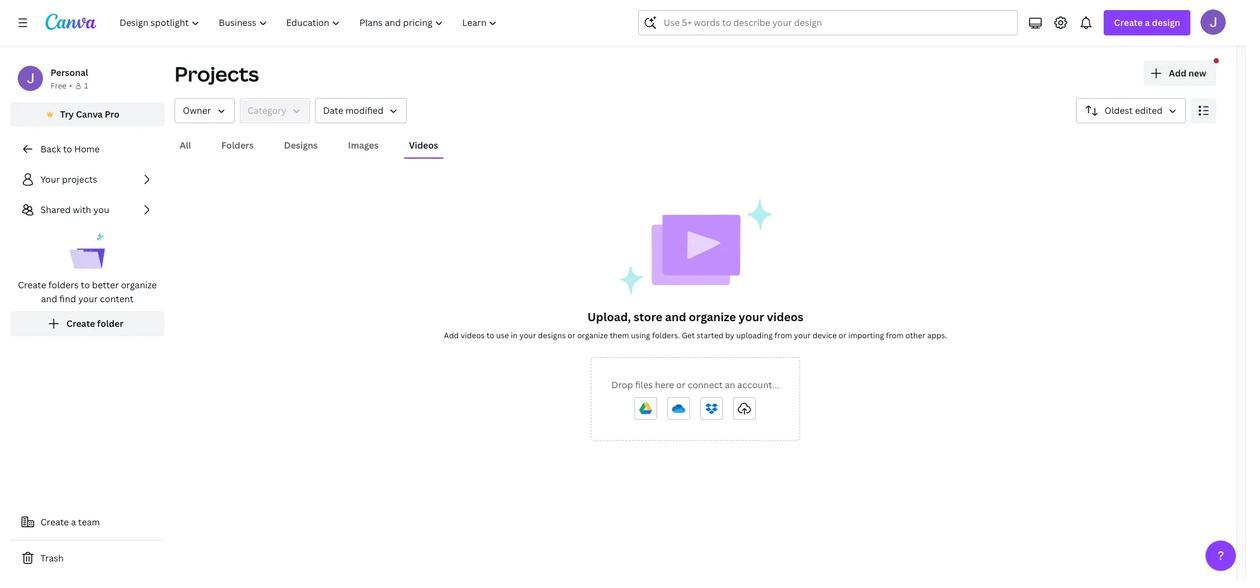 Task type: locate. For each thing, give the bounding box(es) containing it.
Owner button
[[175, 98, 235, 123]]

other
[[906, 330, 926, 341]]

and inside upload, store and organize your videos add videos to use in your designs or organize them using folders. get started by uploading from your device or importing from other apps.
[[666, 310, 687, 325]]

videos left the use
[[461, 330, 485, 341]]

0 vertical spatial to
[[63, 143, 72, 155]]

2 horizontal spatial to
[[487, 330, 495, 341]]

and up folders.
[[666, 310, 687, 325]]

create left team
[[41, 516, 69, 529]]

videos
[[409, 139, 438, 151]]

owner
[[183, 104, 211, 116]]

1 horizontal spatial a
[[1146, 16, 1151, 28]]

2 from from the left
[[887, 330, 904, 341]]

create left the design
[[1115, 16, 1144, 28]]

create
[[1115, 16, 1144, 28], [18, 279, 46, 291], [66, 318, 95, 330], [41, 516, 69, 529]]

uploading
[[737, 330, 773, 341]]

organize up started
[[689, 310, 736, 325]]

1 vertical spatial a
[[71, 516, 76, 529]]

jacob simon image
[[1201, 9, 1227, 35]]

create down find
[[66, 318, 95, 330]]

0 horizontal spatial and
[[41, 293, 57, 305]]

store
[[634, 310, 663, 325]]

using
[[631, 330, 651, 341]]

back to home link
[[10, 137, 165, 162]]

from left other at the bottom right of page
[[887, 330, 904, 341]]

0 horizontal spatial a
[[71, 516, 76, 529]]

create inside create folder button
[[66, 318, 95, 330]]

1 horizontal spatial from
[[887, 330, 904, 341]]

get
[[682, 330, 695, 341]]

from right uploading
[[775, 330, 793, 341]]

or
[[568, 330, 576, 341], [839, 330, 847, 341], [677, 379, 686, 391]]

1 horizontal spatial and
[[666, 310, 687, 325]]

a
[[1146, 16, 1151, 28], [71, 516, 76, 529]]

your inside create folders to better organize and find your content
[[78, 293, 98, 305]]

organize down the 'upload,'
[[578, 330, 608, 341]]

folders
[[48, 279, 79, 291]]

0 horizontal spatial to
[[63, 143, 72, 155]]

1 horizontal spatial to
[[81, 279, 90, 291]]

create a design
[[1115, 16, 1181, 28]]

organize up content in the bottom left of the page
[[121, 279, 157, 291]]

0 vertical spatial videos
[[767, 310, 804, 325]]

a left the design
[[1146, 16, 1151, 28]]

all button
[[175, 134, 196, 158]]

videos button
[[404, 134, 444, 158]]

add inside dropdown button
[[1170, 67, 1187, 79]]

modified
[[346, 104, 384, 116]]

a inside "create a team" button
[[71, 516, 76, 529]]

create inside create a design dropdown button
[[1115, 16, 1144, 28]]

a left team
[[71, 516, 76, 529]]

and left find
[[41, 293, 57, 305]]

0 vertical spatial and
[[41, 293, 57, 305]]

0 horizontal spatial organize
[[121, 279, 157, 291]]

add new button
[[1144, 61, 1217, 86]]

create for create folders to better organize and find your content
[[18, 279, 46, 291]]

importing
[[849, 330, 885, 341]]

Search search field
[[664, 11, 993, 35]]

2 horizontal spatial or
[[839, 330, 847, 341]]

organize
[[121, 279, 157, 291], [689, 310, 736, 325], [578, 330, 608, 341]]

0 horizontal spatial add
[[444, 330, 459, 341]]

create left folders
[[18, 279, 46, 291]]

list
[[10, 167, 165, 337]]

from
[[775, 330, 793, 341], [887, 330, 904, 341]]

you
[[93, 204, 109, 216]]

create for create a team
[[41, 516, 69, 529]]

upload, store and organize your videos add videos to use in your designs or organize them using folders. get started by uploading from your device or importing from other apps.
[[444, 310, 948, 341]]

top level navigation element
[[111, 10, 509, 35]]

1 from from the left
[[775, 330, 793, 341]]

0 vertical spatial add
[[1170, 67, 1187, 79]]

1 vertical spatial add
[[444, 330, 459, 341]]

folders button
[[216, 134, 259, 158]]

videos
[[767, 310, 804, 325], [461, 330, 485, 341]]

create folder button
[[10, 311, 165, 337]]

team
[[78, 516, 100, 529]]

folder
[[97, 318, 123, 330]]

better
[[92, 279, 119, 291]]

started
[[697, 330, 724, 341]]

create inside create folders to better organize and find your content
[[18, 279, 46, 291]]

1 vertical spatial organize
[[689, 310, 736, 325]]

your right find
[[78, 293, 98, 305]]

add inside upload, store and organize your videos add videos to use in your designs or organize them using folders. get started by uploading from your device or importing from other apps.
[[444, 330, 459, 341]]

upload,
[[588, 310, 631, 325]]

your right in
[[520, 330, 537, 341]]

and inside create folders to better organize and find your content
[[41, 293, 57, 305]]

1 horizontal spatial or
[[677, 379, 686, 391]]

1 horizontal spatial organize
[[578, 330, 608, 341]]

or right designs at the bottom of the page
[[568, 330, 576, 341]]

new
[[1189, 67, 1207, 79]]

None search field
[[639, 10, 1019, 35]]

canva
[[76, 108, 103, 120]]

Category button
[[240, 98, 310, 123]]

add
[[1170, 67, 1187, 79], [444, 330, 459, 341]]

2 vertical spatial to
[[487, 330, 495, 341]]

create for create a design
[[1115, 16, 1144, 28]]

0 vertical spatial organize
[[121, 279, 157, 291]]

free
[[51, 80, 67, 91]]

1 vertical spatial videos
[[461, 330, 485, 341]]

organize inside create folders to better organize and find your content
[[121, 279, 157, 291]]

1 vertical spatial to
[[81, 279, 90, 291]]

create inside "create a team" button
[[41, 516, 69, 529]]

create folder
[[66, 318, 123, 330]]

or right device at the bottom right of page
[[839, 330, 847, 341]]

0 vertical spatial a
[[1146, 16, 1151, 28]]

try canva pro
[[60, 108, 120, 120]]

add left the use
[[444, 330, 459, 341]]

all
[[180, 139, 191, 151]]

designs
[[538, 330, 566, 341]]

to left better
[[81, 279, 90, 291]]

to
[[63, 143, 72, 155], [81, 279, 90, 291], [487, 330, 495, 341]]

0 horizontal spatial or
[[568, 330, 576, 341]]

a inside create a design dropdown button
[[1146, 16, 1151, 28]]

to left the use
[[487, 330, 495, 341]]

1 horizontal spatial videos
[[767, 310, 804, 325]]

a for team
[[71, 516, 76, 529]]

or right here
[[677, 379, 686, 391]]

1 horizontal spatial add
[[1170, 67, 1187, 79]]

create a design button
[[1105, 10, 1191, 35]]

add new
[[1170, 67, 1207, 79]]

videos up uploading
[[767, 310, 804, 325]]

design
[[1153, 16, 1181, 28]]

add left new
[[1170, 67, 1187, 79]]

to right 'back'
[[63, 143, 72, 155]]

in
[[511, 330, 518, 341]]

your projects link
[[10, 167, 165, 192]]

find
[[59, 293, 76, 305]]

1 vertical spatial and
[[666, 310, 687, 325]]

0 horizontal spatial from
[[775, 330, 793, 341]]

your
[[78, 293, 98, 305], [739, 310, 765, 325], [520, 330, 537, 341], [795, 330, 811, 341]]

shared with you
[[41, 204, 109, 216]]

oldest
[[1105, 104, 1134, 116]]

and
[[41, 293, 57, 305], [666, 310, 687, 325]]



Task type: describe. For each thing, give the bounding box(es) containing it.
0 horizontal spatial videos
[[461, 330, 485, 341]]

date
[[323, 104, 343, 116]]

shared with you link
[[10, 197, 165, 223]]

personal
[[51, 66, 88, 78]]

1
[[84, 80, 88, 91]]

free •
[[51, 80, 72, 91]]

a for design
[[1146, 16, 1151, 28]]

create folders to better organize and find your content
[[18, 279, 157, 305]]

your projects
[[41, 173, 97, 185]]

projects
[[62, 173, 97, 185]]

folders.
[[653, 330, 680, 341]]

try canva pro button
[[10, 103, 165, 127]]

to inside create folders to better organize and find your content
[[81, 279, 90, 291]]

them
[[610, 330, 629, 341]]

your left device at the bottom right of page
[[795, 330, 811, 341]]

with
[[73, 204, 91, 216]]

designs
[[284, 139, 318, 151]]

use
[[497, 330, 509, 341]]

device
[[813, 330, 837, 341]]

try
[[60, 108, 74, 120]]

account...
[[738, 379, 780, 391]]

here
[[655, 379, 675, 391]]

images button
[[343, 134, 384, 158]]

•
[[69, 80, 72, 91]]

drop files here or connect an account...
[[612, 379, 780, 391]]

designs button
[[279, 134, 323, 158]]

create a team button
[[10, 510, 165, 535]]

images
[[348, 139, 379, 151]]

list containing your projects
[[10, 167, 165, 337]]

pro
[[105, 108, 120, 120]]

by
[[726, 330, 735, 341]]

Sort by button
[[1077, 98, 1187, 123]]

edited
[[1136, 104, 1163, 116]]

files
[[636, 379, 653, 391]]

apps.
[[928, 330, 948, 341]]

back
[[41, 143, 61, 155]]

shared
[[41, 204, 71, 216]]

back to home
[[41, 143, 100, 155]]

your up uploading
[[739, 310, 765, 325]]

your
[[41, 173, 60, 185]]

create for create folder
[[66, 318, 95, 330]]

create a team
[[41, 516, 100, 529]]

oldest edited
[[1105, 104, 1163, 116]]

category
[[248, 104, 287, 116]]

content
[[100, 293, 134, 305]]

drop
[[612, 379, 633, 391]]

folders
[[222, 139, 254, 151]]

trash
[[41, 553, 64, 565]]

Date modified button
[[315, 98, 407, 123]]

date modified
[[323, 104, 384, 116]]

an
[[725, 379, 736, 391]]

trash link
[[10, 546, 165, 572]]

to inside upload, store and organize your videos add videos to use in your designs or organize them using folders. get started by uploading from your device or importing from other apps.
[[487, 330, 495, 341]]

projects
[[175, 60, 259, 87]]

2 vertical spatial organize
[[578, 330, 608, 341]]

home
[[74, 143, 100, 155]]

2 horizontal spatial organize
[[689, 310, 736, 325]]

connect
[[688, 379, 723, 391]]



Task type: vqa. For each thing, say whether or not it's contained in the screenshot.
UPLOADS
no



